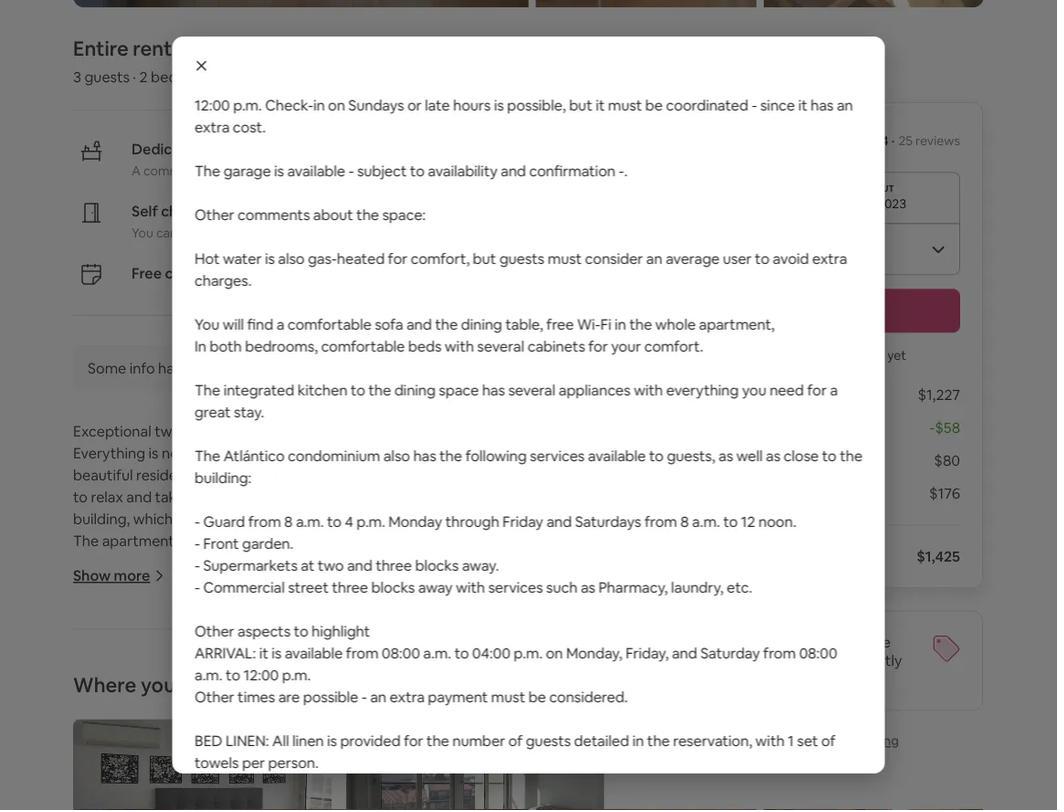 Task type: vqa. For each thing, say whether or not it's contained in the screenshot.
writing
no



Task type: locate. For each thing, give the bounding box(es) containing it.
wi- inside you will find a comfortable sofa and the dining table,  free wi-fi in the whole apartment, in both bedrooms,  comfortable beds with several cabinets for your comfort.
[[577, 315, 600, 334]]

1 horizontal spatial as
[[719, 447, 733, 465]]

with down workspace
[[228, 163, 253, 179]]

for inside the exceptional two-bedroom apartment in a high-end residential building. everything is new with everything you need for a long stay. located in a beautiful residential area, with bus lines that connect with the entire city. ideal to relax and take walks along the coast that is only 400 meters from the quiet building, which has a front garden with large trees. the apartment has two bathrooms, a laundry terrace, a large balcony in the main bedroom, and an optional garage.
[[367, 444, 387, 463]]

1 horizontal spatial people,
[[342, 8, 393, 27]]

0 horizontal spatial fourth
[[194, 30, 237, 48]]

your
[[611, 337, 641, 356]]

0 vertical spatial the space is for three people, but an additional bed (plus bed sheets and towels) can be added for a fourth guest without additional costs.
[[194, 8, 861, 48]]

0 horizontal spatial costs.
[[407, 30, 446, 48]]

saturdays
[[661, 74, 727, 92], [575, 512, 641, 531]]

1 vertical spatial extra
[[812, 249, 847, 268]]

1 horizontal spatial large
[[445, 532, 479, 551]]

hot water is also gas-heated for comfort, but guests must consider an average user to avoid extra charges.
[[194, 249, 847, 290]]

4.84 · 25 reviews
[[863, 133, 961, 149]]

less
[[738, 652, 763, 671]]

from
[[314, 74, 346, 92], [730, 74, 763, 92], [491, 488, 524, 507], [248, 512, 281, 531], [645, 512, 677, 531], [346, 644, 378, 663], [763, 644, 796, 663]]

0 vertical spatial dining
[[461, 315, 502, 334]]

services inside the atlántico condominium also has the following services available to guests, as well as close to the building:
[[530, 447, 585, 465]]

with inside - guard from 8 a.m. to 4 p.m. monday through friday and saturdays from 8 a.m. to 12 noon. - front garden. - supermarkets at two and three blocks away. - commercial street three blocks away with services such as pharmacy, laundry, etc.
[[456, 578, 485, 597]]

1 vertical spatial two
[[317, 556, 344, 575]]

0 horizontal spatial also
[[278, 249, 304, 268]]

days.
[[825, 670, 859, 689]]

1 horizontal spatial sheets
[[607, 8, 651, 27]]

dining left table,
[[461, 315, 502, 334]]

0 vertical spatial building.
[[490, 422, 547, 441]]

0 vertical spatial space
[[223, 8, 263, 27]]

0 horizontal spatial are
[[145, 685, 167, 704]]

must down 04:00
[[491, 688, 525, 707]]

- left since
[[752, 96, 757, 114]]

guests
[[85, 67, 130, 86], [499, 249, 544, 268], [526, 732, 571, 751]]

1 horizontal spatial guest
[[300, 751, 338, 770]]

0 horizontal spatial 12:00
[[194, 96, 230, 114]]

available down third
[[284, 644, 342, 663]]

bedroom,
[[109, 554, 175, 572]]

is inside bed linen: all linen is provided for the number of guests detailed in the reservation, with 1 set of towels per person.
[[327, 732, 337, 751]]

by
[[304, 35, 328, 61]]

you left 'won't'
[[758, 348, 779, 364]]

1 vertical spatial you
[[302, 444, 326, 463]]

0 vertical spatial wi-
[[577, 315, 600, 334]]

hosted
[[233, 35, 300, 61]]

show more button
[[73, 567, 165, 586]]

2 other from the top
[[194, 622, 234, 641]]

p.m. inside guests can arrive from 8:00 a.m. to 4:00 p.m., monday through friday; saturdays from 8:00 a.m. to 12:00 p.m. check-in on sundays or late hours is possible, but it must be coordinated - since it has an extra cost.
[[233, 96, 262, 114]]

an inside "hot water is also gas-heated for comfort, but guests must consider an average user to avoid extra charges."
[[646, 249, 662, 268]]

1 vertical spatial apartment
[[102, 532, 174, 551]]

but up person.
[[275, 729, 298, 748]]

available up other comments about the space:
[[287, 161, 345, 180]]

bedroom 1 image
[[73, 720, 332, 811], [73, 720, 332, 811]]

a
[[132, 163, 141, 179]]

an left average
[[646, 249, 662, 268]]

0 horizontal spatial 25
[[411, 264, 427, 283]]

monday inside guests can arrive from 8:00 a.m. to 4:00 p.m., monday through friday; saturdays from 8:00 a.m. to 12:00 p.m. check-in on sundays or late hours is possible, but it must be coordinated - since it has an extra cost.
[[499, 74, 553, 92]]

end
[[388, 422, 414, 441]]

0 horizontal spatial added
[[174, 751, 217, 770]]

and left detailed
[[533, 729, 559, 748]]

and down quiet
[[546, 512, 572, 531]]

0 vertical spatial people,
[[342, 8, 393, 27]]

bright apartment close to the seafront image 3 image
[[536, 0, 757, 7]]

p.m. down radiators
[[282, 666, 311, 685]]

apartment up bedroom,
[[102, 532, 174, 551]]

the up area,
[[194, 447, 220, 465]]

three down "bright apartment close to the seafront image 1"
[[302, 8, 339, 27]]

several down table,
[[477, 337, 524, 356]]

wi- inside this apartment is located on the third floor of this comfortable building. air conditioning and heating with radiators in all rooms (optional, please ask for winter season rates), good internet with wi-fi, doorman. small pets are welcome!
[[343, 663, 366, 682]]

on left sundays
[[328, 96, 345, 114]]

to inside the exceptional two-bedroom apartment in a high-end residential building. everything is new with everything you need for a long stay. located in a beautiful residential area, with bus lines that connect with the entire city. ideal to relax and take walks along the coast that is only 400 meters from the quiet building, which has a front garden with large trees. the apartment has two bathrooms, a laundry terrace, a large balcony in the main bedroom, and an optional garage.
[[73, 488, 88, 507]]

you up in
[[194, 315, 219, 334]]

in left all
[[361, 642, 373, 660]]

services down away.
[[488, 578, 543, 597]]

dining up end
[[394, 381, 436, 400]]

added
[[784, 8, 827, 27], [174, 751, 217, 770]]

sheets down payment
[[486, 729, 530, 748]]

stay. inside the exceptional two-bedroom apartment in a high-end residential building. everything is new with everything you need for a long stay. located in a beautiful residential area, with bus lines that connect with the entire city. ideal to relax and take walks along the coast that is only 400 meters from the quiet building, which has a front garden with large trees. the apartment has two bathrooms, a laundry terrace, a large balcony in the main bedroom, and an optional garage.
[[434, 444, 464, 463]]

0 vertical spatial fourth
[[194, 30, 237, 48]]

1 horizontal spatial monday
[[499, 74, 553, 92]]

of up all
[[363, 620, 377, 638]]

p.m.
[[233, 96, 262, 114], [356, 512, 385, 531], [514, 644, 543, 663], [282, 666, 311, 685]]

check-
[[161, 202, 208, 221]]

12:00 down guests
[[194, 96, 230, 114]]

other for other comments about the space:
[[194, 205, 234, 224]]

sheets
[[607, 8, 651, 27], [486, 729, 530, 748]]

2 vertical spatial available
[[284, 644, 342, 663]]

0 vertical spatial you
[[742, 381, 767, 400]]

is left located
[[179, 620, 189, 638]]

other for other aspects to highlight arrival: it is available from 08:00 a.m. to 04:00 p.m. on monday, friday, and saturday from 08:00 a.m. to 12:00 p.m. other times are possible - an extra payment must be considered.
[[194, 622, 234, 641]]

8:00
[[350, 74, 379, 92], [766, 74, 796, 92], [301, 264, 331, 283]]

report
[[794, 734, 836, 750]]

in inside you will find a comfortable sofa and the dining table,  free wi-fi in the whole apartment, in both bedrooms,  comfortable beds with several cabinets for your comfort.
[[615, 315, 626, 334]]

garage.
[[285, 554, 336, 572]]

ideal
[[559, 466, 592, 485]]

guests up table,
[[499, 249, 544, 268]]

located
[[467, 444, 522, 463]]

nightly
[[857, 652, 903, 671]]

0 horizontal spatial it
[[259, 644, 268, 663]]

to right user
[[755, 249, 770, 268]]

dining inside the integrated kitchen to the dining space has several appliances with everything you need for a great stay.
[[394, 381, 436, 400]]

blocks up "away"
[[415, 556, 459, 575]]

saturdays for and
[[575, 512, 641, 531]]

lower
[[704, 634, 746, 652]]

0 vertical spatial extra
[[194, 117, 229, 136]]

also inside the atlántico condominium also has the following services available to guests, as well as close to the building:
[[383, 447, 410, 465]]

season
[[119, 663, 166, 682]]

dedicated workspace a common area with wifi that's well-suited for working.
[[132, 140, 452, 179]]

on inside other aspects to highlight arrival: it is available from 08:00 a.m. to 04:00 p.m. on monday, friday, and saturday from 08:00 a.m. to 12:00 p.m. other times are possible - an extra payment must be considered.
[[546, 644, 563, 663]]

working.
[[402, 163, 452, 179]]

1 vertical spatial everything
[[226, 444, 299, 463]]

sleep
[[194, 673, 244, 699]]

has
[[811, 96, 834, 114], [158, 359, 181, 378], [482, 381, 505, 400], [413, 447, 436, 465], [176, 510, 199, 529], [178, 532, 201, 551]]

and right availability
[[501, 161, 526, 180]]

1 vertical spatial need
[[329, 444, 364, 463]]

a inside you will find a comfortable sofa and the dining table,  free wi-fi in the whole apartment, in both bedrooms,  comfortable beds with several cabinets for your comfort.
[[276, 315, 284, 334]]

0 horizontal spatial wi-
[[343, 663, 366, 682]]

apartment
[[252, 422, 325, 441], [102, 532, 174, 551], [104, 620, 176, 638]]

25
[[899, 133, 913, 149], [411, 264, 427, 283]]

a left long
[[390, 444, 398, 463]]

apartment up atlántico at the left bottom
[[252, 422, 325, 441]]

saturdays down quiet
[[575, 512, 641, 531]]

0 horizontal spatial without
[[281, 30, 334, 48]]

1 vertical spatial monday
[[388, 512, 442, 531]]

well-
[[315, 163, 343, 179]]

0 vertical spatial this
[[380, 620, 405, 638]]

must inside guests can arrive from 8:00 a.m. to 4:00 p.m., monday through friday; saturdays from 8:00 a.m. to 12:00 p.m. check-in on sundays or late hours is possible, but it must be coordinated - since it has an extra cost.
[[608, 96, 642, 114]]

2 vertical spatial comfortable
[[408, 620, 492, 638]]

sheets inside about this space dialog
[[607, 8, 651, 27]]

0 horizontal spatial sheets
[[486, 729, 530, 748]]

0 horizontal spatial monday
[[388, 512, 442, 531]]

1 horizontal spatial it
[[596, 96, 605, 114]]

bedroom 2 image
[[346, 720, 605, 811], [346, 720, 605, 811]]

are down season at the bottom
[[145, 685, 167, 704]]

0 horizontal spatial two
[[204, 532, 230, 551]]

cancellation
[[165, 264, 249, 283]]

guests inside the entire rental unit hosted by fabrizio jorge 3 guests · 2 bedrooms
[[85, 67, 130, 86]]

and inside this apartment is located on the third floor of this comfortable building. air conditioning and heating with radiators in all rooms (optional, please ask for winter season rates), good internet with wi-fi, doorman. small pets are welcome!
[[183, 642, 208, 660]]

in down by
[[313, 96, 325, 114]]

1 horizontal spatial fourth
[[254, 751, 297, 770]]

radiators
[[298, 642, 358, 660]]

fourth inside about this space dialog
[[194, 30, 237, 48]]

$53
[[704, 386, 729, 405]]

be down friday;
[[645, 96, 663, 114]]

1 vertical spatial must
[[548, 249, 582, 268]]

0 vertical spatial large
[[334, 510, 368, 529]]

a right find
[[276, 315, 284, 334]]

0 vertical spatial need
[[770, 381, 804, 400]]

1 vertical spatial wi-
[[343, 663, 366, 682]]

2 horizontal spatial are
[[870, 634, 891, 652]]

of inside this apartment is located on the third floor of this comfortable building. air conditioning and heating with radiators in all rooms (optional, please ask for winter season rates), good internet with wi-fi, doorman. small pets are welcome!
[[363, 620, 377, 638]]

saturdays inside - guard from 8 a.m. to 4 p.m. monday through friday and saturdays from 8 a.m. to 12 noon. - front garden. - supermarkets at two and three blocks away. - commercial street three blocks away with services such as pharmacy, laundry, etc.
[[575, 512, 641, 531]]

this apartment is located on the third floor of this comfortable building. air conditioning and heating with radiators in all rooms (optional, please ask for winter season rates), good internet with wi-fi, doorman. small pets are welcome!
[[73, 620, 601, 704]]

with inside dedicated workspace a common area with wifi that's well-suited for working.
[[228, 163, 253, 179]]

through
[[556, 74, 610, 92], [445, 512, 499, 531]]

0 horizontal spatial space
[[102, 729, 142, 748]]

area,
[[209, 466, 242, 485]]

the down comments
[[260, 225, 280, 242]]

everything inside the exceptional two-bedroom apartment in a high-end residential building. everything is new with everything you need for a long stay. located in a beautiful residential area, with bus lines that connect with the entire city. ideal to relax and take walks along the coast that is only 400 meters from the quiet building, which has a front garden with large trees. the apartment has two bathrooms, a laundry terrace, a large balcony in the main bedroom, and an optional garage.
[[226, 444, 299, 463]]

pharmacy,
[[599, 578, 668, 597]]

2 horizontal spatial as
[[766, 447, 781, 465]]

1 other from the top
[[194, 205, 234, 224]]

need inside the exceptional two-bedroom apartment in a high-end residential building. everything is new with everything you need for a long stay. located in a beautiful residential area, with bus lines that connect with the entire city. ideal to relax and take walks along the coast that is only 400 meters from the quiet building, which has a front garden with large trees. the apartment has two bathrooms, a laundry terrace, a large balcony in the main bedroom, and an optional garage.
[[329, 444, 364, 463]]

2 horizontal spatial must
[[608, 96, 642, 114]]

cabinets
[[527, 337, 585, 356]]

are inside your dates are $591 less than the avg. nightly rate of the last 60 days.
[[870, 634, 891, 652]]

need inside the integrated kitchen to the dining space has several appliances with everything you need for a great stay.
[[770, 381, 804, 400]]

comfortable inside this apartment is located on the third floor of this comfortable building. air conditioning and heating with radiators in all rooms (optional, please ask for winter season rates), good internet with wi-fi, doorman. small pets are welcome!
[[408, 620, 492, 638]]

other aspects to highlight arrival: it is available from 08:00 a.m. to 04:00 p.m. on monday, friday, and saturday from 08:00 a.m. to 12:00 p.m. other times are possible - an extra payment must be considered.
[[194, 622, 838, 707]]

$58
[[935, 419, 961, 437]]

a down you won't be charged yet
[[830, 381, 838, 400]]

with inside self check-in you can check in with the building staff.
[[231, 225, 257, 242]]

this up all
[[380, 620, 405, 638]]

saturdays for friday;
[[661, 74, 727, 92]]

you for you won't be charged yet
[[758, 348, 779, 364]]

some
[[88, 359, 126, 378]]

the atlántico condominium also has the following services available to guests, as well as close to the building:
[[194, 447, 863, 487]]

available up ideal at the right bottom of page
[[588, 447, 646, 465]]

must inside "hot water is also gas-heated for comfort, but guests must consider an average user to avoid extra charges."
[[548, 249, 582, 268]]

in right detailed
[[632, 732, 644, 751]]

several
[[477, 337, 524, 356], [508, 381, 555, 400]]

the down small on the left of the page
[[73, 729, 99, 748]]

an inside the exceptional two-bedroom apartment in a high-end residential building. everything is new with everything you need for a long stay. located in a beautiful residential area, with bus lines that connect with the entire city. ideal to relax and take walks along the coast that is only 400 meters from the quiet building, which has a front garden with large trees. the apartment has two bathrooms, a laundry terrace, a large balcony in the main bedroom, and an optional garage.
[[207, 554, 223, 572]]

that
[[338, 466, 366, 485], [335, 488, 363, 507]]

towels) inside about this space dialog
[[683, 8, 732, 27]]

12:00 inside guests can arrive from 8:00 a.m. to 4:00 p.m., monday through friday; saturdays from 8:00 a.m. to 12:00 p.m. check-in on sundays or late hours is possible, but it must be coordinated - since it has an extra cost.
[[194, 96, 230, 114]]

to up radiators
[[294, 622, 308, 641]]

and up beds
[[406, 315, 432, 334]]

be down please on the bottom of page
[[528, 688, 546, 707]]

wi- right free
[[577, 315, 600, 334]]

2 vertical spatial must
[[491, 688, 525, 707]]

2 horizontal spatial space
[[439, 381, 479, 400]]

apartment inside this apartment is located on the third floor of this comfortable building. air conditioning and heating with radiators in all rooms (optional, please ask for winter season rates), good internet with wi-fi, doorman. small pets are welcome!
[[104, 620, 176, 638]]

(plus
[[542, 8, 574, 27], [420, 729, 453, 748]]

has inside guests can arrive from 8:00 a.m. to 4:00 p.m., monday through friday; saturdays from 8:00 a.m. to 12:00 p.m. check-in on sundays or late hours is possible, but it must be coordinated - since it has an extra cost.
[[811, 96, 834, 114]]

0 vertical spatial apartment
[[252, 422, 325, 441]]

but right possible,
[[569, 96, 592, 114]]

the up beds
[[435, 315, 458, 334]]

times
[[237, 688, 275, 707]]

3 other from the top
[[194, 688, 234, 707]]

0 horizontal spatial this
[[380, 620, 405, 638]]

condominium
[[288, 447, 380, 465]]

two down guard
[[204, 532, 230, 551]]

· right 4.84
[[892, 133, 895, 149]]

1 horizontal spatial stay.
[[434, 444, 464, 463]]

1 vertical spatial several
[[508, 381, 555, 400]]

avoid
[[773, 249, 809, 268]]

a left high-
[[343, 422, 351, 441]]

0 vertical spatial guests
[[85, 67, 130, 86]]

laundry,
[[671, 578, 724, 597]]

for inside this apartment is located on the third floor of this comfortable building. air conditioning and heating with radiators in all rooms (optional, please ask for winter season rates), good internet with wi-fi, doorman. small pets are welcome!
[[578, 642, 598, 660]]

building
[[283, 225, 329, 242]]

1 vertical spatial available
[[588, 447, 646, 465]]

with down your
[[634, 381, 663, 400]]

space inside the integrated kitchen to the dining space has several appliances with everything you need for a great stay.
[[439, 381, 479, 400]]

on inside guests can arrive from 8:00 a.m. to 4:00 p.m., monday through friday; saturdays from 8:00 a.m. to 12:00 p.m. check-in on sundays or late hours is possible, but it must be coordinated - since it has an extra cost.
[[328, 96, 345, 114]]

1 vertical spatial stay.
[[434, 444, 464, 463]]

for right provided
[[404, 732, 423, 751]]

am
[[335, 264, 358, 283]]

p.m. inside - guard from 8 a.m. to 4 p.m. monday through friday and saturdays from 8 a.m. to 12 noon. - front garden. - supermarkets at two and three blocks away. - commercial street three blocks away with services such as pharmacy, laundry, etc.
[[356, 512, 385, 531]]

0 vertical spatial through
[[556, 74, 610, 92]]

be up since
[[763, 8, 780, 27]]

supermarkets
[[203, 556, 297, 575]]

0 vertical spatial (plus
[[542, 8, 574, 27]]

in up condominium
[[328, 422, 339, 441]]

2 horizontal spatial it
[[798, 96, 807, 114]]

2 horizontal spatial extra
[[812, 249, 847, 268]]

saturdays inside guests can arrive from 8:00 a.m. to 4:00 p.m., monday through friday; saturdays from 8:00 a.m. to 12:00 p.m. check-in on sundays or late hours is possible, but it must be coordinated - since it has an extra cost.
[[661, 74, 727, 92]]

an inside guests can arrive from 8:00 a.m. to 4:00 p.m., monday through friday; saturdays from 8:00 a.m. to 12:00 p.m. check-in on sundays or late hours is possible, but it must be coordinated - since it has an extra cost.
[[837, 96, 853, 114]]

1 vertical spatial sheets
[[486, 729, 530, 748]]

2 vertical spatial you
[[758, 348, 779, 364]]

it right possible,
[[596, 96, 605, 114]]

0 horizontal spatial towels)
[[73, 751, 122, 770]]

table,
[[505, 315, 543, 334]]

2 vertical spatial guests
[[526, 732, 571, 751]]

rates),
[[169, 663, 211, 682]]

has down you will find a comfortable sofa and the dining table,  free wi-fi in the whole apartment, in both bedrooms,  comfortable beds with several cabinets for your comfort.
[[482, 381, 505, 400]]

1 vertical spatial space
[[439, 381, 479, 400]]

0 vertical spatial without
[[281, 30, 334, 48]]

find
[[247, 315, 273, 334]]

through down meters
[[445, 512, 499, 531]]

from up since
[[730, 74, 763, 92]]

1 horizontal spatial added
[[784, 8, 827, 27]]

you inside self check-in you can check in with the building staff.
[[132, 225, 153, 242]]

2 vertical spatial space
[[102, 729, 142, 748]]

0 horizontal spatial saturdays
[[575, 512, 641, 531]]

11/18/2023 button
[[704, 172, 961, 224]]

bedrooms,
[[245, 337, 318, 356]]

your
[[795, 634, 826, 652]]

of
[[363, 620, 377, 638], [734, 670, 748, 689], [508, 732, 522, 751], [821, 732, 836, 751]]

0 horizontal spatial people,
[[221, 729, 271, 748]]

free cancellation before 8:00 am on oct 25
[[132, 264, 427, 283]]

1 vertical spatial you
[[194, 315, 219, 334]]

a
[[853, 8, 861, 27], [276, 315, 284, 334], [830, 381, 838, 400], [343, 422, 351, 441], [390, 444, 398, 463], [540, 444, 548, 463], [202, 510, 210, 529], [314, 532, 322, 551], [434, 532, 442, 551], [243, 751, 251, 770]]

an up fabrizio jorge
[[422, 8, 439, 27]]

1 horizontal spatial 8:00
[[350, 74, 379, 92]]

everything left 23
[[666, 381, 739, 400]]

good
[[214, 663, 250, 682]]

well
[[736, 447, 763, 465]]

you inside the exceptional two-bedroom apartment in a high-end residential building. everything is new with everything you need for a long stay. located in a beautiful residential area, with bus lines that connect with the entire city. ideal to relax and take walks along the coast that is only 400 meters from the quiet building, which has a front garden with large trees. the apartment has two bathrooms, a laundry terrace, a large balcony in the main bedroom, and an optional garage.
[[302, 444, 326, 463]]

0 vertical spatial ·
[[133, 67, 136, 86]]

your dates are $591 less than the avg. nightly rate of the last 60 days.
[[704, 634, 903, 689]]

as inside - guard from 8 a.m. to 4 p.m. monday through friday and saturdays from 8 a.m. to 12 noon. - front garden. - supermarkets at two and three blocks away. - commercial street three blocks away with services such as pharmacy, laundry, etc.
[[581, 578, 595, 597]]

1 horizontal spatial 08:00
[[799, 644, 838, 663]]

but right comfort,
[[473, 249, 496, 268]]

can inside self check-in you can check in with the building staff.
[[156, 225, 177, 242]]

an inside other aspects to highlight arrival: it is available from 08:00 a.m. to 04:00 p.m. on monday, friday, and saturday from 08:00 a.m. to 12:00 p.m. other times are possible - an extra payment must be considered.
[[370, 688, 386, 707]]

bright apartment close to the seafront image 5 image
[[764, 0, 985, 7]]

the inside the exceptional two-bedroom apartment in a high-end residential building. everything is new with everything you need for a long stay. located in a beautiful residential area, with bus lines that connect with the entire city. ideal to relax and take walks along the coast that is only 400 meters from the quiet building, which has a front garden with large trees. the apartment has two bathrooms, a laundry terrace, a large balcony in the main bedroom, and an optional garage.
[[73, 532, 99, 551]]

with up water
[[231, 225, 257, 242]]

space
[[223, 8, 263, 27], [439, 381, 479, 400], [102, 729, 142, 748]]

guests inside "hot water is also gas-heated for comfort, but guests must consider an average user to avoid extra charges."
[[499, 249, 544, 268]]

0 vertical spatial sheets
[[607, 8, 651, 27]]

2 8 from the left
[[680, 512, 689, 531]]

fabrizio jorge
[[332, 35, 465, 61]]

0 horizontal spatial residential
[[136, 466, 206, 485]]

on right am
[[361, 264, 378, 283]]

quiet
[[553, 488, 588, 507]]

wi- down radiators
[[343, 663, 366, 682]]

confirmation
[[529, 161, 615, 180]]

the inside this apartment is located on the third floor of this comfortable building. air conditioning and heating with radiators in all rooms (optional, please ask for winter season rates), good internet with wi-fi, doorman. small pets are welcome!
[[267, 620, 290, 638]]

0 vertical spatial monday
[[499, 74, 553, 92]]

0 horizontal spatial you
[[302, 444, 326, 463]]

(optional,
[[440, 642, 503, 660]]

for left bed on the bottom left of page
[[159, 729, 178, 748]]

need down high-
[[329, 444, 364, 463]]

8 up bathrooms,
[[284, 512, 292, 531]]

available inside other aspects to highlight arrival: it is available from 08:00 a.m. to 04:00 p.m. on monday, friday, and saturday from 08:00 a.m. to 12:00 p.m. other times are possible - an extra payment must be considered.
[[284, 644, 342, 663]]

0 horizontal spatial ·
[[133, 67, 136, 86]]

bed linen: all linen is provided for the number of guests detailed in the reservation, with 1 set of towels per person.
[[194, 732, 836, 773]]

1 horizontal spatial costs.
[[467, 751, 506, 770]]

$176
[[930, 485, 961, 503]]

of right set
[[821, 732, 836, 751]]

whole
[[655, 315, 696, 334]]

1 vertical spatial 12:00
[[243, 666, 279, 685]]

is right linen
[[327, 732, 337, 751]]

bright apartment close to the seafront image 1 image
[[73, 0, 529, 7]]

08:00 up doorman.
[[382, 644, 420, 663]]

where you'll sleep region
[[66, 673, 612, 811]]

friday,
[[626, 644, 669, 663]]

residential
[[417, 422, 487, 441], [136, 466, 206, 485]]

are inside this apartment is located on the third floor of this comfortable building. air conditioning and heating with radiators in all rooms (optional, please ask for winter season rates), good internet with wi-fi, doorman. small pets are welcome!
[[145, 685, 167, 704]]

1 vertical spatial ·
[[892, 133, 895, 149]]

it inside other aspects to highlight arrival: it is available from 08:00 a.m. to 04:00 p.m. on monday, friday, and saturday from 08:00 a.m. to 12:00 p.m. other times are possible - an extra payment must be considered.
[[259, 644, 268, 663]]

to left 4
[[327, 512, 341, 531]]

1 horizontal spatial you
[[194, 315, 219, 334]]

the right long
[[439, 447, 462, 465]]

hours
[[453, 96, 491, 114]]

0 vertical spatial saturdays
[[661, 74, 727, 92]]

to left guests,
[[649, 447, 664, 465]]

lines
[[305, 466, 335, 485]]

1 vertical spatial dining
[[394, 381, 436, 400]]

is inside other aspects to highlight arrival: it is available from 08:00 a.m. to 04:00 p.m. on monday, friday, and saturday from 08:00 a.m. to 12:00 p.m. other times are possible - an extra payment must be considered.
[[271, 644, 281, 663]]

of inside your dates are $591 less than the avg. nightly rate of the last 60 days.
[[734, 670, 748, 689]]

towels) down small on the left of the page
[[73, 751, 122, 770]]

- inside guests can arrive from 8:00 a.m. to 4:00 p.m., monday through friday; saturdays from 8:00 a.m. to 12:00 p.m. check-in on sundays or late hours is possible, but it must be coordinated - since it has an extra cost.
[[752, 96, 757, 114]]

about this space dialog
[[172, 8, 885, 774]]

0 horizontal spatial through
[[445, 512, 499, 531]]

1 horizontal spatial 8
[[680, 512, 689, 531]]

an right since
[[837, 96, 853, 114]]

yet
[[888, 348, 907, 364]]

or
[[407, 96, 422, 114]]

set
[[797, 732, 818, 751]]

is inside guests can arrive from 8:00 a.m. to 4:00 p.m., monday through friday; saturdays from 8:00 a.m. to 12:00 p.m. check-in on sundays or late hours is possible, but it must be coordinated - since it has an extra cost.
[[494, 96, 504, 114]]

extra inside guests can arrive from 8:00 a.m. to 4:00 p.m., monday through friday; saturdays from 8:00 a.m. to 12:00 p.m. check-in on sundays or late hours is possible, but it must be coordinated - since it has an extra cost.
[[194, 117, 229, 136]]

bed
[[512, 8, 538, 27], [577, 8, 604, 27], [391, 729, 417, 748], [456, 729, 482, 748]]

from up the 'last'
[[763, 644, 796, 663]]

services up city.
[[530, 447, 585, 465]]

stay. right long
[[434, 444, 464, 463]]

coast
[[295, 488, 332, 507]]

0 vertical spatial stay.
[[234, 403, 264, 421]]

reviews
[[916, 133, 961, 149]]

the inside the integrated kitchen to the dining space has several appliances with everything you need for a great stay.
[[194, 381, 220, 400]]

availability
[[428, 161, 497, 180]]

away.
[[462, 556, 499, 575]]

8:00 up sundays
[[350, 74, 379, 92]]

rental
[[133, 35, 188, 61]]

guests can arrive from 8:00 a.m. to 4:00 p.m., monday through friday; saturdays from 8:00 a.m. to 12:00 p.m. check-in on sundays or late hours is possible, but it must be coordinated - since it has an extra cost.
[[194, 74, 853, 136]]

the left third
[[267, 620, 290, 638]]

as right well
[[766, 447, 781, 465]]

to inside "hot water is also gas-heated for comfort, but guests must consider an average user to avoid extra charges."
[[755, 249, 770, 268]]

through inside guests can arrive from 8:00 a.m. to 4:00 p.m., monday through friday; saturdays from 8:00 a.m. to 12:00 p.m. check-in on sundays or late hours is possible, but it must be coordinated - since it has an extra cost.
[[556, 74, 610, 92]]

0 vertical spatial that
[[338, 466, 366, 485]]

0 horizontal spatial stay.
[[234, 403, 264, 421]]

has down the take
[[176, 510, 199, 529]]

0 horizontal spatial must
[[491, 688, 525, 707]]

0 vertical spatial everything
[[666, 381, 739, 400]]

monday up terrace,
[[388, 512, 442, 531]]

has inside the atlántico condominium also has the following services available to guests, as well as close to the building:
[[413, 447, 436, 465]]

listing
[[863, 734, 900, 750]]



Task type: describe. For each thing, give the bounding box(es) containing it.
to right close
[[822, 447, 837, 465]]

to down bright apartment close to the seafront image 5
[[830, 74, 845, 92]]

1 horizontal spatial space
[[223, 8, 263, 27]]

with inside you will find a comfortable sofa and the dining table,  free wi-fi in the whole apartment, in both bedrooms,  comfortable beds with several cabinets for your comfort.
[[445, 337, 474, 356]]

p.m. left ask on the right of the page
[[514, 644, 543, 663]]

be right 'won't'
[[818, 348, 833, 364]]

comfort,
[[410, 249, 470, 268]]

number
[[452, 732, 505, 751]]

fee
[[766, 452, 788, 470]]

additional down number
[[397, 751, 464, 770]]

dining inside you will find a comfortable sofa and the dining table,  free wi-fi in the whole apartment, in both bedrooms,  comfortable beds with several cabinets for your comfort.
[[461, 315, 502, 334]]

of right number
[[508, 732, 522, 751]]

for inside "hot water is also gas-heated for comfort, but guests must consider an average user to avoid extra charges."
[[388, 249, 407, 268]]

you for you will find a comfortable sofa and the dining table,  free wi-fi in the whole apartment, in both bedrooms,  comfortable beds with several cabinets for your comfort.
[[194, 315, 219, 334]]

-$58
[[930, 419, 961, 437]]

to up or
[[413, 74, 428, 92]]

dedicated
[[132, 140, 204, 158]]

be left towels
[[153, 751, 170, 770]]

the down quiet
[[553, 532, 576, 551]]

before
[[252, 264, 298, 283]]

a down "linen:"
[[243, 751, 251, 770]]

is right garage
[[274, 161, 284, 180]]

everything
[[73, 444, 145, 463]]

kitchen
[[297, 381, 347, 400]]

the left garage
[[194, 161, 220, 180]]

has inside the integrated kitchen to the dining space has several appliances with everything you need for a great stay.
[[482, 381, 505, 400]]

building. inside the exceptional two-bedroom apartment in a high-end residential building. everything is new with everything you need for a long stay. located in a beautiful residential area, with bus lines that connect with the entire city. ideal to relax and take walks along the coast that is only 400 meters from the quiet building, which has a front garden with large trees. the apartment has two bathrooms, a laundry terrace, a large balcony in the main bedroom, and an optional garage.
[[490, 422, 547, 441]]

also for has
[[383, 447, 410, 465]]

walks
[[188, 488, 225, 507]]

1 vertical spatial costs.
[[467, 751, 506, 770]]

bed
[[194, 732, 222, 751]]

in right check in the top of the page
[[219, 225, 229, 242]]

cost.
[[233, 117, 266, 136]]

for inside you will find a comfortable sofa and the dining table,  free wi-fi in the whole apartment, in both bedrooms,  comfortable beds with several cabinets for your comfort.
[[588, 337, 608, 356]]

but inside "hot water is also gas-heated for comfort, but guests must consider an average user to avoid extra charges."
[[473, 249, 496, 268]]

free
[[132, 264, 162, 283]]

1 vertical spatial added
[[174, 751, 217, 770]]

several inside you will find a comfortable sofa and the dining table,  free wi-fi in the whole apartment, in both bedrooms,  comfortable beds with several cabinets for your comfort.
[[477, 337, 524, 356]]

on inside this apartment is located on the third floor of this comfortable building. air conditioning and heating with radiators in all rooms (optional, please ask for winter season rates), good internet with wi-fi, doorman. small pets are welcome!
[[247, 620, 264, 638]]

costs. inside about this space dialog
[[407, 30, 446, 48]]

workspace
[[207, 140, 283, 158]]

the up meters
[[461, 466, 483, 485]]

than
[[766, 652, 797, 671]]

price.
[[749, 634, 788, 652]]

1 vertical spatial comfortable
[[321, 337, 405, 356]]

and up the which
[[126, 488, 152, 507]]

beds
[[408, 337, 441, 356]]

at
[[301, 556, 314, 575]]

the up garden on the left bottom of the page
[[269, 488, 291, 507]]

please
[[506, 642, 550, 660]]

you won't be charged yet
[[758, 348, 907, 364]]

from down by
[[314, 74, 346, 92]]

the left the reservation,
[[647, 732, 670, 751]]

two inside the exceptional two-bedroom apartment in a high-end residential building. everything is new with everything you need for a long stay. located in a beautiful residential area, with bus lines that connect with the entire city. ideal to relax and take walks along the coast that is only 400 meters from the quiet building, which has a front garden with large trees. the apartment has two bathrooms, a laundry terrace, a large balcony in the main bedroom, and an optional garage.
[[204, 532, 230, 551]]

but inside guests can arrive from 8:00 a.m. to 4:00 p.m., monday through friday; saturdays from 8:00 a.m. to 12:00 p.m. check-in on sundays or late hours is possible, but it must be coordinated - since it has an extra cost.
[[569, 96, 592, 114]]

a up garage.
[[314, 532, 322, 551]]

building. inside this apartment is located on the third floor of this comfortable building. air conditioning and heating with radiators in all rooms (optional, please ask for winter season rates), good internet with wi-fi, doorman. small pets are welcome!
[[495, 620, 552, 638]]

a up city.
[[540, 444, 548, 463]]

three down terrace,
[[375, 556, 412, 575]]

extra inside other aspects to highlight arrival: it is available from 08:00 a.m. to 04:00 p.m. on monday, friday, and saturday from 08:00 a.m. to 12:00 p.m. other times are possible - an extra payment must be considered.
[[389, 688, 425, 707]]

also for gas-
[[278, 249, 304, 268]]

1 vertical spatial large
[[445, 532, 479, 551]]

this inside this apartment is located on the third floor of this comfortable building. air conditioning and heating with radiators in all rooms (optional, please ask for winter season rates), good internet with wi-fi, doorman. small pets are welcome!
[[380, 620, 405, 638]]

charged
[[836, 348, 885, 364]]

nights
[[762, 386, 804, 405]]

consider
[[585, 249, 643, 268]]

where you'll sleep
[[73, 673, 244, 699]]

where
[[73, 673, 137, 699]]

front
[[203, 534, 239, 553]]

aspects
[[237, 622, 290, 641]]

the inside self check-in you can check in with the building staff.
[[260, 225, 280, 242]]

for inside bed linen: all linen is provided for the number of guests detailed in the reservation, with 1 set of towels per person.
[[404, 732, 423, 751]]

12
[[741, 512, 755, 531]]

for inside the integrated kitchen to the dining space has several appliances with everything you need for a great stay.
[[807, 381, 827, 400]]

etc.
[[727, 578, 752, 597]]

appliances
[[559, 381, 631, 400]]

(plus inside about this space dialog
[[542, 8, 574, 27]]

12:00 inside other aspects to highlight arrival: it is available from 08:00 a.m. to 04:00 p.m. on monday, friday, and saturday from 08:00 a.m. to 12:00 p.m. other times are possible - an extra payment must be considered.
[[243, 666, 279, 685]]

1 horizontal spatial without
[[341, 751, 394, 770]]

linen
[[292, 732, 324, 751]]

people, inside about this space dialog
[[342, 8, 393, 27]]

three up towels
[[181, 729, 218, 748]]

the inside the integrated kitchen to the dining space has several appliances with everything you need for a great stay.
[[368, 381, 391, 400]]

two inside - guard from 8 a.m. to 4 p.m. monday through friday and saturdays from 8 a.m. to 12 noon. - front garden. - supermarkets at two and three blocks away. - commercial street three blocks away with services such as pharmacy, laundry, etc.
[[317, 556, 344, 575]]

the up unit
[[194, 8, 220, 27]]

1 vertical spatial that
[[335, 488, 363, 507]]

available inside the atlántico condominium also has the following services available to guests, as well as close to the building:
[[588, 447, 646, 465]]

everything inside the integrated kitchen to the dining space has several appliances with everything you need for a great stay.
[[666, 381, 739, 400]]

are inside other aspects to highlight arrival: it is available from 08:00 a.m. to 04:00 p.m. on monday, friday, and saturday from 08:00 a.m. to 12:00 p.m. other times are possible - an extra payment must be considered.
[[278, 688, 300, 707]]

- right the well-
[[348, 161, 354, 180]]

coordinated
[[666, 96, 749, 114]]

possible
[[303, 688, 358, 707]]

be inside guests can arrive from 8:00 a.m. to 4:00 p.m., monday through friday; saturdays from 8:00 a.m. to 12:00 p.m. check-in on sundays or late hours is possible, but it must be coordinated - since it has an extra cost.
[[645, 96, 663, 114]]

has left front
[[178, 532, 201, 551]]

payment
[[428, 688, 488, 707]]

show
[[73, 567, 111, 586]]

0 vertical spatial comfortable
[[287, 315, 371, 334]]

a down bright apartment close to the seafront image 5
[[853, 8, 861, 27]]

through inside - guard from 8 a.m. to 4 p.m. monday through friday and saturdays from 8 a.m. to 12 noon. - front garden. - supermarkets at two and three blocks away. - commercial street three blocks away with services such as pharmacy, laundry, etc.
[[445, 512, 499, 531]]

0 horizontal spatial (plus
[[420, 729, 453, 748]]

gas-
[[308, 249, 337, 268]]

4:00
[[431, 74, 461, 92]]

great
[[194, 403, 230, 421]]

reservation,
[[673, 732, 752, 751]]

is down where you'll sleep
[[145, 729, 155, 748]]

1 vertical spatial this
[[839, 734, 861, 750]]

small
[[73, 685, 109, 704]]

bus
[[277, 466, 301, 485]]

trees.
[[371, 510, 409, 529]]

is left only
[[366, 488, 376, 507]]

building:
[[194, 469, 251, 487]]

with up internet
[[266, 642, 295, 660]]

2 horizontal spatial 8:00
[[766, 74, 796, 92]]

in up city.
[[526, 444, 537, 463]]

user
[[723, 249, 752, 268]]

1 vertical spatial fourth
[[254, 751, 297, 770]]

in down friday
[[538, 532, 550, 551]]

is inside this apartment is located on the third floor of this comfortable building. air conditioning and heating with radiators in all rooms (optional, please ask for winter season rates), good internet with wi-fi, doorman. small pets are welcome!
[[179, 620, 189, 638]]

- down $1,227
[[930, 419, 935, 437]]

bed down bright apartment close to the seafront image 3
[[577, 8, 604, 27]]

to left 12
[[723, 512, 738, 531]]

atlántico
[[223, 447, 284, 465]]

0 vertical spatial blocks
[[415, 556, 459, 575]]

1 horizontal spatial residential
[[417, 422, 487, 441]]

must inside other aspects to highlight arrival: it is available from 08:00 a.m. to 04:00 p.m. on monday, friday, and saturday from 08:00 a.m. to 12:00 p.m. other times are possible - an extra payment must be considered.
[[491, 688, 525, 707]]

1 vertical spatial blocks
[[371, 578, 415, 597]]

three right street
[[332, 578, 368, 597]]

0 vertical spatial available
[[287, 161, 345, 180]]

1 8 from the left
[[284, 512, 292, 531]]

noon.
[[759, 512, 796, 531]]

$1,227
[[918, 386, 961, 405]]

take
[[155, 488, 185, 507]]

- inside other aspects to highlight arrival: it is available from 08:00 a.m. to 04:00 p.m. on monday, friday, and saturday from 08:00 a.m. to 12:00 p.m. other times are possible - an extra payment must be considered.
[[361, 688, 367, 707]]

more
[[114, 567, 150, 586]]

be inside other aspects to highlight arrival: it is available from 08:00 a.m. to 04:00 p.m. on monday, friday, and saturday from 08:00 a.m. to 12:00 p.m. other times are possible - an extra payment must be considered.
[[528, 688, 546, 707]]

with up 400 at the left bottom of the page
[[428, 466, 457, 485]]

commercial
[[203, 578, 285, 597]]

entire
[[73, 35, 129, 61]]

for down "bright apartment close to the seafront image 1"
[[280, 8, 299, 27]]

a right terrace,
[[434, 532, 442, 551]]

monday inside - guard from 8 a.m. to 4 p.m. monday through friday and saturdays from 8 a.m. to 12 noon. - front garden. - supermarkets at two and three blocks away. - commercial street three blocks away with services such as pharmacy, laundry, etc.
[[388, 512, 442, 531]]

to down arrival:
[[225, 666, 240, 685]]

- down the walks
[[194, 512, 200, 531]]

high-
[[354, 422, 388, 441]]

balcony
[[482, 532, 535, 551]]

an right all
[[301, 729, 317, 748]]

from up pharmacy,
[[645, 512, 677, 531]]

optional
[[226, 554, 282, 572]]

the space is for three people, but an additional bed (plus bed sheets and towels) can be added for a fourth guest without additional costs. inside about this space dialog
[[194, 8, 861, 48]]

2 08:00 from the left
[[799, 644, 838, 663]]

bed down doorman.
[[391, 729, 417, 748]]

and inside you will find a comfortable sofa and the dining table,  free wi-fi in the whole apartment, in both bedrooms,  comfortable beds with several cabinets for your comfort.
[[406, 315, 432, 334]]

bed up guests can arrive from 8:00 a.m. to 4:00 p.m., monday through friday; saturdays from 8:00 a.m. to 12:00 p.m. check-in on sundays or late hours is possible, but it must be coordinated - since it has an extra cost.
[[512, 8, 538, 27]]

- up located
[[194, 578, 200, 597]]

services inside - guard from 8 a.m. to 4 p.m. monday through friday and saturdays from 8 a.m. to 12 noon. - front garden. - supermarkets at two and three blocks away. - commercial street three blocks away with services such as pharmacy, laundry, etc.
[[488, 578, 543, 597]]

guest inside about this space dialog
[[240, 30, 278, 48]]

comfort.
[[644, 337, 703, 356]]

1 vertical spatial the space is for three people, but an additional bed (plus bed sheets and towels) can be added for a fourth guest without additional costs.
[[73, 729, 562, 770]]

0 horizontal spatial large
[[334, 510, 368, 529]]

1 vertical spatial people,
[[221, 729, 271, 748]]

won't
[[782, 348, 815, 364]]

is left new
[[149, 444, 159, 463]]

from inside the exceptional two-bedroom apartment in a high-end residential building. everything is new with everything you need for a long stay. located in a beautiful residential area, with bus lines that connect with the entire city. ideal to relax and take walks along the coast that is only 400 meters from the quiet building, which has a front garden with large trees. the apartment has two bathrooms, a laundry terrace, a large balcony in the main bedroom, and an optional garage.
[[491, 488, 524, 507]]

you'll
[[141, 673, 190, 699]]

for left per
[[220, 751, 240, 770]]

is inside "hot water is also gas-heated for comfort, but guests must consider an average user to avoid extra charges."
[[265, 249, 275, 268]]

- right confirmation
[[619, 161, 624, 180]]

along
[[228, 488, 265, 507]]

stay. inside the integrated kitchen to the dining space has several appliances with everything you need for a great stay.
[[234, 403, 264, 421]]

is up hosted
[[266, 8, 276, 27]]

winter
[[73, 663, 116, 682]]

the inside the atlántico condominium also has the following services available to guests, as well as close to the building:
[[194, 447, 220, 465]]

1 vertical spatial residential
[[136, 466, 206, 485]]

oct
[[381, 264, 408, 283]]

several inside the integrated kitchen to the dining space has several appliances with everything you need for a great stay.
[[508, 381, 555, 400]]

third
[[293, 620, 325, 638]]

space:
[[382, 205, 426, 224]]

in up check in the top of the page
[[208, 202, 220, 221]]

two-
[[155, 422, 186, 441]]

a down the walks
[[202, 510, 210, 529]]

report this listing button
[[765, 734, 900, 750]]

and down bright apartment close to the seafront image 3
[[655, 8, 680, 27]]

from up fi,
[[346, 644, 378, 663]]

but up fabrizio jorge
[[396, 8, 419, 27]]

some info has been automatically translated.
[[88, 359, 388, 378]]

additional right by
[[337, 30, 404, 48]]

guests inside bed linen: all linen is provided for the number of guests detailed in the reservation, with 1 set of towels per person.
[[526, 732, 571, 751]]

with down the bedroom
[[194, 444, 223, 463]]

the up staff.
[[356, 205, 379, 224]]

located
[[192, 620, 243, 638]]

- left front
[[194, 534, 200, 553]]

23
[[743, 386, 759, 405]]

entire rental unit hosted by fabrizio jorge 3 guests · 2 bedrooms
[[73, 35, 465, 86]]

- left supermarkets
[[194, 556, 200, 575]]

in inside guests can arrive from 8:00 a.m. to 4:00 p.m., monday through friday; saturdays from 8:00 a.m. to 12:00 p.m. check-in on sundays or late hours is possible, but it must be coordinated - since it has an extra cost.
[[313, 96, 325, 114]]

for inside dedicated workspace a common area with wifi that's well-suited for working.
[[382, 163, 399, 179]]

you inside the integrated kitchen to the dining space has several appliances with everything you need for a great stay.
[[742, 381, 767, 400]]

can inside guests can arrive from 8:00 a.m. to 4:00 p.m., monday through friday; saturdays from 8:00 a.m. to 12:00 p.m. check-in on sundays or late hours is possible, but it must be coordinated - since it has an extra cost.
[[245, 74, 269, 92]]

last
[[777, 670, 801, 689]]

and down laundry
[[347, 556, 372, 575]]

x
[[732, 386, 739, 405]]

the down city.
[[527, 488, 550, 507]]

0 vertical spatial 25
[[899, 133, 913, 149]]

1 08:00 from the left
[[382, 644, 420, 663]]

both
[[209, 337, 241, 356]]

with down coast
[[301, 510, 331, 529]]

the left the 'last'
[[751, 670, 774, 689]]

dates
[[829, 634, 867, 652]]

you will find a comfortable sofa and the dining table,  free wi-fi in the whole apartment, in both bedrooms,  comfortable beds with several cabinets for your comfort.
[[194, 315, 775, 356]]

4.84
[[863, 133, 889, 149]]

the left the avg.
[[800, 652, 823, 671]]

for down bright apartment close to the seafront image 5
[[830, 8, 850, 27]]

with inside the integrated kitchen to the dining space has several appliances with everything you need for a great stay.
[[634, 381, 663, 400]]

from up bathrooms,
[[248, 512, 281, 531]]

with down radiators
[[310, 663, 340, 682]]

in inside this apartment is located on the third floor of this comfortable building. air conditioning and heating with radiators in all rooms (optional, please ask for winter season rates), good internet with wi-fi, doorman. small pets are welcome!
[[361, 642, 373, 660]]

ask
[[553, 642, 575, 660]]

doorman.
[[384, 663, 449, 682]]

laundry
[[325, 532, 375, 551]]

the right close
[[840, 447, 863, 465]]

additional up p.m.,
[[442, 8, 508, 27]]

to inside the integrated kitchen to the dining space has several appliances with everything you need for a great stay.
[[350, 381, 365, 400]]

lower price.
[[704, 634, 788, 652]]

with down atlántico at the left bottom
[[245, 466, 274, 485]]

and inside other aspects to highlight arrival: it is available from 08:00 a.m. to 04:00 p.m. on monday, friday, and saturday from 08:00 a.m. to 12:00 p.m. other times are possible - an extra payment must be considered.
[[672, 644, 697, 663]]

following
[[465, 447, 527, 465]]

0 horizontal spatial 8:00
[[301, 264, 331, 283]]

arrival:
[[194, 644, 256, 663]]

extra inside "hot water is also gas-heated for comfort, but guests must consider an average user to avoid extra charges."
[[812, 249, 847, 268]]

only
[[379, 488, 407, 507]]

the up your
[[629, 315, 652, 334]]

to right subject
[[410, 161, 424, 180]]

additional down possible
[[321, 729, 387, 748]]

with inside bed linen: all linen is provided for the number of guests detailed in the reservation, with 1 set of towels per person.
[[756, 732, 785, 751]]

highlight
[[311, 622, 370, 641]]

has right info
[[158, 359, 181, 378]]

bed down payment
[[456, 729, 482, 748]]

the left number
[[426, 732, 449, 751]]

to left 04:00
[[454, 644, 469, 663]]

added inside about this space dialog
[[784, 8, 827, 27]]

report this listing
[[794, 734, 900, 750]]

a inside the integrated kitchen to the dining space has several appliances with everything you need for a great stay.
[[830, 381, 838, 400]]

meters
[[440, 488, 488, 507]]



